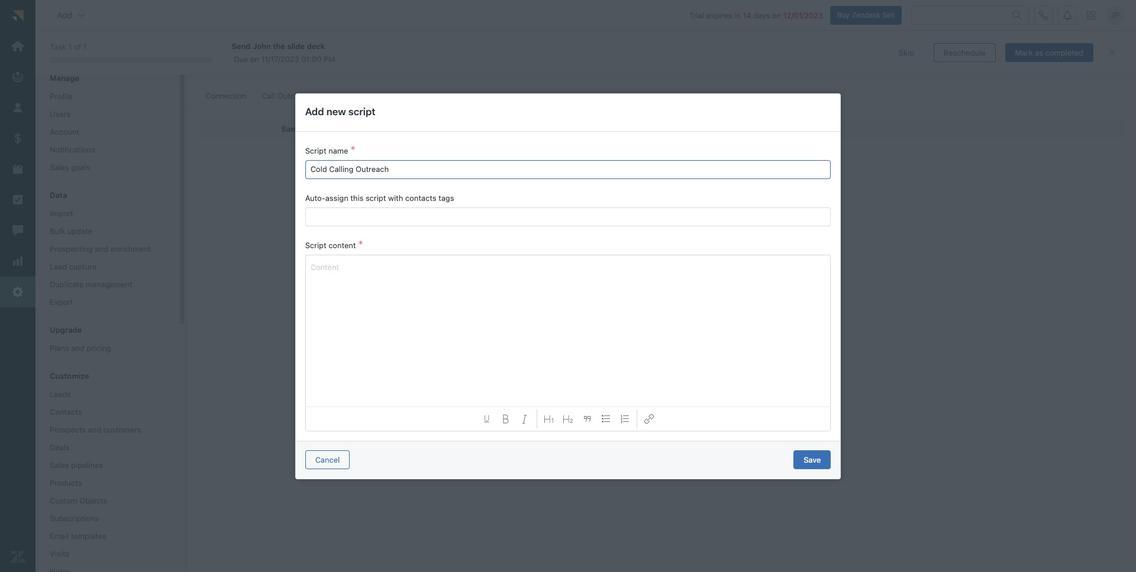 Task type: locate. For each thing, give the bounding box(es) containing it.
lead capture
[[50, 262, 97, 272]]

directly
[[302, 64, 328, 73]]

and inside 'plans and pricing' link
[[71, 344, 85, 353]]

2 1 from the left
[[83, 42, 87, 52]]

duplicate management
[[50, 280, 132, 289]]

and down contacts link
[[88, 426, 101, 435]]

call inside voice and text call your leads and contacts directly from sell. learn about
[[198, 64, 212, 73]]

lead capture link
[[45, 259, 168, 275]]

script content
[[305, 241, 356, 250]]

1 horizontal spatial add
[[305, 106, 324, 118]]

0 horizontal spatial on
[[250, 54, 259, 64]]

0 vertical spatial on
[[772, 10, 781, 20]]

email
[[50, 532, 69, 542]]

script right this
[[366, 193, 386, 203]]

sales for sales goals
[[50, 163, 69, 172]]

1 vertical spatial script
[[405, 147, 425, 156]]

and inside prospecting and enrichment link
[[95, 244, 108, 254]]

name
[[329, 146, 348, 155]]

add inside button
[[374, 147, 388, 156]]

1 right of
[[83, 42, 87, 52]]

john
[[253, 41, 271, 51]]

skip button
[[889, 43, 924, 62]]

pipelines
[[71, 461, 103, 470]]

leads
[[50, 390, 71, 399]]

on right due on the left of the page
[[250, 54, 259, 64]]

2 vertical spatial add
[[374, 147, 388, 156]]

and right leads at the top of page
[[253, 64, 266, 73]]

leads
[[232, 64, 251, 73]]

slide
[[287, 41, 305, 51]]

pricing
[[87, 344, 111, 353]]

script up content
[[305, 241, 326, 250]]

auto-
[[305, 193, 325, 203]]

1 vertical spatial sales
[[50, 461, 69, 470]]

edit button
[[369, 122, 401, 136]]

trial
[[689, 10, 704, 20]]

contacts inside voice and text call your leads and contacts directly from sell. learn about
[[268, 64, 300, 73]]

sales goals
[[50, 163, 90, 172]]

profile link
[[45, 89, 168, 104]]

1 horizontal spatial on
[[772, 10, 781, 20]]

script down sample call script
[[305, 146, 326, 155]]

script for script content
[[305, 241, 326, 250]]

templates
[[71, 532, 106, 542]]

heading2 image
[[563, 415, 573, 424]]

the
[[273, 41, 285, 51]]

sales
[[50, 163, 69, 172], [50, 461, 69, 470]]

heading1 image
[[544, 415, 554, 424]]

scripts
[[330, 91, 355, 101]]

customers
[[103, 426, 141, 435]]

custom objects link
[[45, 494, 168, 509]]

and up leads at the top of page
[[235, 44, 259, 60]]

2 vertical spatial script
[[305, 241, 326, 250]]

add for add call script
[[374, 147, 388, 156]]

script down scripts
[[348, 106, 376, 118]]

1 1 from the left
[[68, 42, 72, 52]]

contacts right with
[[405, 193, 436, 203]]

1 vertical spatial on
[[250, 54, 259, 64]]

0 vertical spatial contacts
[[268, 64, 300, 73]]

custom
[[50, 497, 77, 506]]

2 vertical spatial call
[[311, 124, 325, 134]]

sales pipelines
[[50, 461, 103, 470]]

add up sample call script
[[305, 106, 324, 118]]

None field
[[67, 44, 160, 55], [308, 208, 828, 226], [67, 44, 160, 55], [308, 208, 828, 226]]

2 horizontal spatial call
[[311, 124, 325, 134]]

script
[[327, 124, 350, 134], [305, 146, 326, 155], [305, 241, 326, 250]]

1 vertical spatial contacts
[[405, 193, 436, 203]]

and for enrichment
[[95, 244, 108, 254]]

account
[[50, 127, 79, 137]]

1
[[68, 42, 72, 52], [83, 42, 87, 52]]

call left the your
[[198, 64, 212, 73]]

management
[[86, 280, 132, 289]]

bold image
[[501, 415, 511, 424]]

bell image
[[1063, 10, 1072, 20]]

skip
[[899, 48, 914, 57]]

0 horizontal spatial call
[[198, 64, 212, 73]]

add left chevron down image on the left top of page
[[57, 10, 72, 20]]

prospecting and enrichment
[[50, 244, 151, 254]]

prospects and customers link
[[45, 423, 168, 438]]

voice
[[198, 44, 232, 60]]

add for add
[[57, 10, 72, 20]]

task
[[50, 42, 66, 52]]

script for script name
[[305, 146, 326, 155]]

data
[[50, 191, 67, 200]]

0 vertical spatial call
[[198, 64, 212, 73]]

asterisk image
[[358, 241, 363, 250]]

14
[[743, 10, 751, 20]]

on right the days
[[772, 10, 781, 20]]

profile
[[50, 92, 73, 101]]

add new script
[[305, 106, 376, 118]]

add left call at left top
[[374, 147, 388, 156]]

script inside button
[[405, 147, 425, 156]]

add call script
[[374, 147, 425, 156]]

in
[[734, 10, 741, 20]]

Script name field
[[311, 161, 826, 178]]

import
[[50, 209, 73, 218]]

products link
[[45, 476, 168, 491]]

reschedule button
[[934, 43, 996, 62]]

and right plans
[[71, 344, 85, 353]]

0 horizontal spatial 1
[[68, 42, 72, 52]]

connection link
[[198, 86, 254, 107]]

0 horizontal spatial contacts
[[268, 64, 300, 73]]

1 horizontal spatial contacts
[[405, 193, 436, 203]]

contacts down "11/17/2023"
[[268, 64, 300, 73]]

and for customers
[[88, 426, 101, 435]]

and down 'bulk update' link
[[95, 244, 108, 254]]

sales left the goals
[[50, 163, 69, 172]]

2 horizontal spatial add
[[374, 147, 388, 156]]

0 horizontal spatial add
[[57, 10, 72, 20]]

0 vertical spatial add
[[57, 10, 72, 20]]

buy zendesk sell button
[[830, 6, 902, 25]]

learn
[[367, 64, 387, 73]]

script
[[348, 106, 376, 118], [405, 147, 425, 156], [366, 193, 386, 203]]

script down add new script
[[327, 124, 350, 134]]

save
[[804, 455, 821, 465]]

1 vertical spatial add
[[305, 106, 324, 118]]

contacts
[[268, 64, 300, 73], [405, 193, 436, 203]]

and inside prospects and customers "link"
[[88, 426, 101, 435]]

1 vertical spatial script
[[305, 146, 326, 155]]

01:00
[[301, 54, 322, 64]]

sell.
[[349, 64, 365, 73]]

1 horizontal spatial call
[[262, 91, 275, 101]]

1 left of
[[68, 42, 72, 52]]

about
[[389, 64, 410, 73]]

0 vertical spatial sales
[[50, 163, 69, 172]]

outcomes
[[277, 91, 314, 101]]

add
[[57, 10, 72, 20], [305, 106, 324, 118], [374, 147, 388, 156]]

customize
[[50, 372, 89, 381]]

1 horizontal spatial 1
[[83, 42, 87, 52]]

add inside button
[[57, 10, 72, 20]]

script right call at left top
[[405, 147, 425, 156]]

2 vertical spatial script
[[366, 193, 386, 203]]

1 sales from the top
[[50, 163, 69, 172]]

0 vertical spatial script
[[348, 106, 376, 118]]

custom objects
[[50, 497, 107, 506]]

underline image
[[483, 415, 491, 423]]

call
[[390, 147, 403, 156]]

mark as completed button
[[1005, 43, 1094, 62]]

call left outcomes
[[262, 91, 275, 101]]

plans
[[50, 344, 69, 353]]

expires
[[707, 10, 732, 20]]

bulk update link
[[45, 224, 168, 239]]

deals link
[[45, 440, 168, 456]]

2 sales from the top
[[50, 461, 69, 470]]

sales for sales pipelines
[[50, 461, 69, 470]]

sales down deals
[[50, 461, 69, 470]]

call right sample in the left top of the page
[[311, 124, 325, 134]]

deck
[[307, 41, 325, 51]]

1 vertical spatial call
[[262, 91, 275, 101]]

None text field
[[311, 260, 826, 273]]

update
[[67, 227, 92, 236]]

send john the slide deck link
[[232, 41, 868, 51]]



Task type: vqa. For each thing, say whether or not it's contained in the screenshot.
CUSTOM
yes



Task type: describe. For each thing, give the bounding box(es) containing it.
upgrade
[[50, 326, 82, 335]]

prospecting and enrichment link
[[45, 241, 168, 257]]

chevron down image
[[77, 10, 86, 20]]

account link
[[45, 124, 168, 140]]

this
[[350, 193, 364, 203]]

visits link
[[45, 547, 168, 562]]

task 1 of 1
[[50, 42, 87, 52]]

due
[[234, 54, 248, 64]]

voice and text call your leads and contacts directly from sell. learn about
[[198, 44, 412, 73]]

add image
[[360, 147, 369, 156]]

days
[[753, 10, 770, 20]]

plans and pricing link
[[45, 341, 168, 356]]

subscriptions link
[[45, 511, 168, 527]]

visits
[[50, 550, 69, 559]]

trash image
[[408, 126, 415, 133]]

script name
[[305, 146, 348, 155]]

edit
[[379, 125, 391, 133]]

content
[[311, 262, 339, 272]]

and for pricing
[[71, 344, 85, 353]]

plans and pricing
[[50, 344, 111, 353]]

of
[[74, 42, 81, 52]]

capture
[[69, 262, 97, 272]]

jp button
[[1105, 6, 1124, 25]]

list number image
[[620, 415, 630, 424]]

contacts link
[[45, 405, 168, 420]]

new
[[327, 106, 346, 118]]

manage
[[50, 73, 79, 83]]

buy
[[837, 10, 850, 19]]

send john the slide deck due on 11/17/2023 01:00 pm
[[232, 41, 335, 64]]

goals
[[71, 163, 90, 172]]

duplicate management link
[[45, 277, 168, 292]]

assign
[[325, 193, 348, 203]]

italic image
[[520, 415, 530, 424]]

search image
[[1013, 10, 1022, 20]]

cancel image
[[1108, 48, 1117, 57]]

prospects
[[50, 426, 86, 435]]

reschedule
[[944, 48, 986, 57]]

sample
[[281, 124, 309, 134]]

leads link
[[45, 387, 168, 403]]

your
[[214, 64, 230, 73]]

sample call script
[[281, 124, 350, 134]]

subscriptions
[[50, 514, 99, 524]]

zendesk image
[[10, 550, 25, 565]]

save button
[[794, 451, 831, 470]]

zendesk products image
[[1087, 11, 1095, 19]]

lead
[[50, 262, 67, 272]]

12/01/2023
[[783, 10, 823, 20]]

11/17/2023
[[261, 54, 299, 64]]

notifications link
[[45, 142, 168, 158]]

calls image
[[1039, 10, 1049, 20]]

link image
[[644, 415, 654, 424]]

call outcomes link
[[255, 86, 321, 107]]

email templates
[[50, 532, 106, 542]]

content
[[329, 241, 356, 250]]

asterisk image
[[351, 146, 355, 155]]

import link
[[45, 206, 168, 221]]

sales goals link
[[45, 160, 168, 175]]

add button
[[47, 3, 96, 27]]

on inside send john the slide deck due on 11/17/2023 01:00 pm
[[250, 54, 259, 64]]

deals
[[50, 443, 70, 453]]

script for add call script
[[405, 147, 425, 156]]

add for add new script
[[305, 106, 324, 118]]

completed
[[1046, 48, 1084, 57]]

from
[[331, 64, 347, 73]]

quote image
[[582, 415, 592, 424]]

contacts
[[50, 408, 82, 417]]

auto-assign this script with contacts tags
[[305, 193, 454, 203]]

jp
[[1110, 10, 1120, 20]]

cancel button
[[305, 451, 350, 470]]

pm
[[324, 54, 335, 64]]

objects
[[80, 497, 107, 506]]

prospecting
[[50, 244, 93, 254]]

trial expires in 14 days on 12/01/2023
[[689, 10, 823, 20]]

mark
[[1015, 48, 1033, 57]]

script for add new script
[[348, 106, 376, 118]]

cancel
[[315, 455, 340, 465]]

as
[[1035, 48, 1043, 57]]

buy zendesk sell
[[837, 10, 895, 19]]

email templates link
[[45, 529, 168, 545]]

send
[[232, 41, 251, 51]]

0 vertical spatial script
[[327, 124, 350, 134]]

enrichment
[[110, 244, 151, 254]]

zendesk
[[852, 10, 881, 19]]

export
[[50, 298, 73, 307]]

export link
[[45, 295, 168, 310]]

scripts link
[[322, 86, 362, 107]]

users link
[[45, 107, 168, 122]]

products
[[50, 479, 82, 488]]

bullet list image
[[601, 415, 611, 424]]

duplicate
[[50, 280, 84, 289]]

and for text
[[235, 44, 259, 60]]

add call script button
[[350, 142, 435, 161]]



